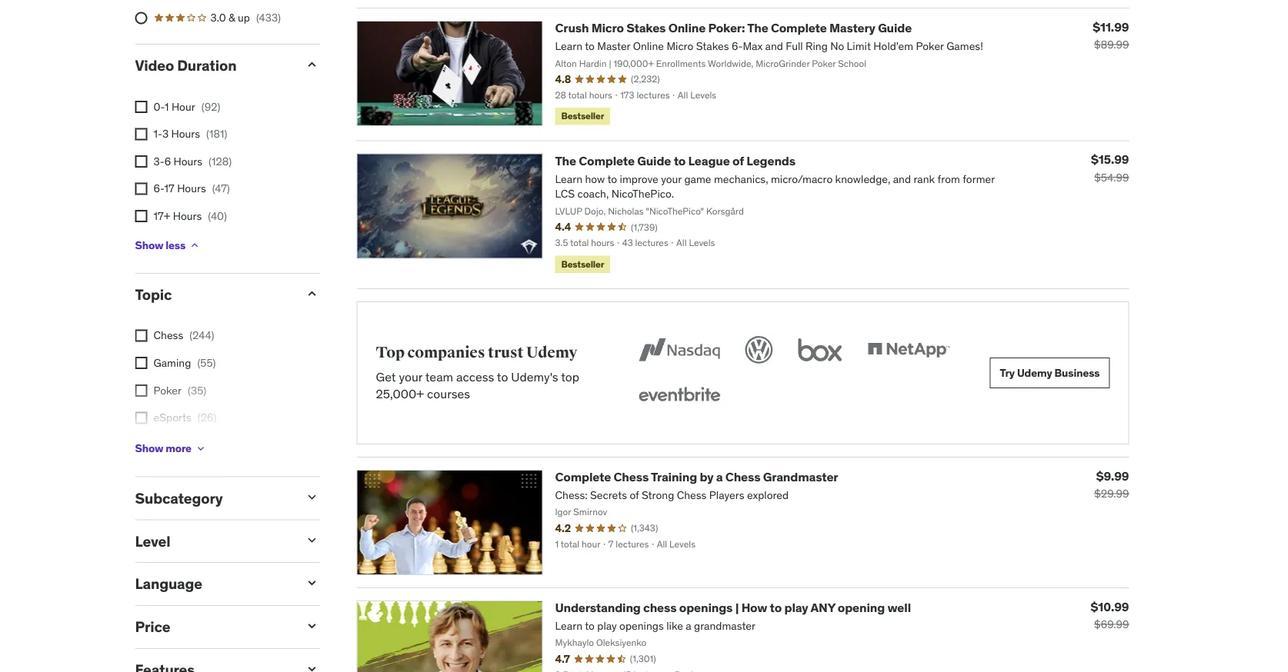 Task type: locate. For each thing, give the bounding box(es) containing it.
1 vertical spatial to
[[497, 369, 508, 385]]

0 vertical spatial show
[[135, 238, 163, 252]]

access
[[456, 369, 494, 385]]

2 small image from the top
[[304, 576, 320, 591]]

(47)
[[212, 182, 230, 196]]

&
[[229, 11, 235, 25]]

xsmall image left gaming
[[135, 357, 147, 370]]

$69.99
[[1094, 618, 1129, 632]]

0 horizontal spatial to
[[497, 369, 508, 385]]

(433)
[[256, 11, 281, 25]]

(128)
[[209, 154, 232, 168]]

2 vertical spatial to
[[770, 600, 782, 616]]

chess
[[643, 600, 677, 616]]

25,000+
[[376, 386, 424, 402]]

well
[[888, 600, 911, 616]]

udemy right 'try'
[[1017, 366, 1052, 380]]

hours right the 6
[[174, 154, 202, 168]]

1 vertical spatial guide
[[637, 153, 671, 169]]

1
[[165, 100, 169, 113]]

volkswagen image
[[742, 333, 776, 367]]

1-
[[154, 127, 162, 141]]

xsmall image for 1-3 hours (181)
[[135, 128, 147, 140]]

the complete guide to league of legends
[[555, 153, 796, 169]]

xsmall image left 17+
[[135, 210, 147, 223]]

small image
[[304, 57, 320, 72], [304, 286, 320, 301], [304, 533, 320, 548], [304, 619, 320, 634]]

(40)
[[208, 209, 227, 223]]

3 small image from the top
[[304, 662, 320, 673]]

show more
[[135, 442, 192, 456]]

top
[[561, 369, 579, 385]]

0 vertical spatial udemy
[[526, 343, 577, 362]]

2 vertical spatial small image
[[304, 662, 320, 673]]

trust
[[488, 343, 524, 362]]

0 vertical spatial small image
[[304, 490, 320, 505]]

guide left league
[[637, 153, 671, 169]]

small image for topic
[[304, 286, 320, 301]]

2 show from the top
[[135, 442, 163, 456]]

3 small image from the top
[[304, 533, 320, 548]]

3.0 & up (433)
[[210, 11, 281, 25]]

poker (35)
[[154, 383, 206, 397]]

0 horizontal spatial chess
[[154, 329, 183, 343]]

price
[[135, 618, 170, 636]]

udemy
[[526, 343, 577, 362], [1017, 366, 1052, 380]]

netapp image
[[865, 333, 953, 367]]

show left more
[[135, 442, 163, 456]]

to
[[674, 153, 686, 169], [497, 369, 508, 385], [770, 600, 782, 616]]

chess right a
[[725, 469, 761, 485]]

top companies trust udemy get your team access to udemy's top 25,000+ courses
[[376, 343, 579, 402]]

2 small image from the top
[[304, 286, 320, 301]]

xsmall image right more
[[195, 443, 207, 455]]

show more button
[[135, 434, 207, 464]]

hours right 3
[[171, 127, 200, 141]]

1 small image from the top
[[304, 57, 320, 72]]

rubik's cube
[[154, 438, 217, 452]]

courses
[[427, 386, 470, 402]]

17+ hours (40)
[[154, 209, 227, 223]]

0 horizontal spatial udemy
[[526, 343, 577, 362]]

try
[[1000, 366, 1015, 380]]

1 vertical spatial show
[[135, 442, 163, 456]]

xsmall image for poker (35)
[[135, 385, 147, 397]]

xsmall image left esports
[[135, 412, 147, 424]]

crush
[[555, 20, 589, 36]]

chess up gaming
[[154, 329, 183, 343]]

small image
[[304, 490, 320, 505], [304, 576, 320, 591], [304, 662, 320, 673]]

udemy's
[[511, 369, 558, 385]]

1 horizontal spatial chess
[[614, 469, 649, 485]]

$10.99 $69.99
[[1091, 599, 1129, 632]]

xsmall image
[[135, 101, 147, 113], [135, 155, 147, 168], [135, 183, 147, 195], [135, 210, 147, 223], [135, 330, 147, 342], [135, 357, 147, 370], [195, 443, 207, 455]]

xsmall image left 0-
[[135, 101, 147, 113]]

1 horizontal spatial udemy
[[1017, 366, 1052, 380]]

0 vertical spatial guide
[[878, 20, 912, 36]]

video
[[135, 56, 174, 75]]

xsmall image left 3-
[[135, 155, 147, 168]]

companies
[[408, 343, 485, 362]]

hours
[[171, 127, 200, 141], [174, 154, 202, 168], [177, 182, 206, 196], [173, 209, 202, 223]]

2 horizontal spatial chess
[[725, 469, 761, 485]]

xsmall image left 6-
[[135, 183, 147, 195]]

training
[[651, 469, 697, 485]]

stakes
[[627, 20, 666, 36]]

3
[[162, 127, 169, 141]]

the complete guide to league of legends link
[[555, 153, 796, 169]]

$9.99 $29.99
[[1095, 468, 1129, 501]]

1 horizontal spatial to
[[674, 153, 686, 169]]

4 small image from the top
[[304, 619, 320, 634]]

hours for 1-3 hours
[[171, 127, 200, 141]]

17+
[[154, 209, 170, 223]]

complete
[[771, 20, 827, 36], [579, 153, 635, 169], [555, 469, 611, 485]]

xsmall image for chess
[[135, 330, 147, 342]]

to left play
[[770, 600, 782, 616]]

by
[[700, 469, 714, 485]]

xsmall image left chess (244)
[[135, 330, 147, 342]]

play
[[785, 600, 808, 616]]

show less button
[[135, 230, 201, 261]]

guide
[[878, 20, 912, 36], [637, 153, 671, 169]]

understanding
[[555, 600, 641, 616]]

to left league
[[674, 153, 686, 169]]

1 horizontal spatial guide
[[878, 20, 912, 36]]

0 horizontal spatial the
[[555, 153, 576, 169]]

1 vertical spatial udemy
[[1017, 366, 1052, 380]]

17
[[164, 182, 175, 196]]

1 show from the top
[[135, 238, 163, 252]]

(92)
[[201, 100, 220, 113]]

udemy up udemy's
[[526, 343, 577, 362]]

league
[[688, 153, 730, 169]]

gaming (55)
[[154, 356, 216, 370]]

grandmaster
[[763, 469, 838, 485]]

cube
[[191, 438, 217, 452]]

hours right 17
[[177, 182, 206, 196]]

crush micro stakes online poker: the complete mastery guide
[[555, 20, 912, 36]]

$9.99
[[1096, 468, 1129, 484]]

the
[[747, 20, 768, 36], [555, 153, 576, 169]]

business
[[1055, 366, 1100, 380]]

1 horizontal spatial the
[[747, 20, 768, 36]]

guide right mastery
[[878, 20, 912, 36]]

chess
[[154, 329, 183, 343], [614, 469, 649, 485], [725, 469, 761, 485]]

xsmall image
[[135, 128, 147, 140], [189, 239, 201, 251], [135, 385, 147, 397], [135, 412, 147, 424]]

1 vertical spatial the
[[555, 153, 576, 169]]

xsmall image left 1-
[[135, 128, 147, 140]]

chess left 'training'
[[614, 469, 649, 485]]

to down trust
[[497, 369, 508, 385]]

2 horizontal spatial to
[[770, 600, 782, 616]]

complete chess training by a chess grandmaster
[[555, 469, 838, 485]]

1 small image from the top
[[304, 490, 320, 505]]

hours right 17+
[[173, 209, 202, 223]]

how
[[742, 600, 767, 616]]

(244)
[[190, 329, 214, 343]]

xsmall image for 3-
[[135, 155, 147, 168]]

gaming
[[154, 356, 191, 370]]

language
[[135, 575, 202, 593]]

$11.99 $89.99
[[1093, 19, 1129, 52]]

xsmall image right less
[[189, 239, 201, 251]]

show left less
[[135, 238, 163, 252]]

xsmall image left 'poker'
[[135, 385, 147, 397]]

1 vertical spatial small image
[[304, 576, 320, 591]]

show
[[135, 238, 163, 252], [135, 442, 163, 456]]



Task type: vqa. For each thing, say whether or not it's contained in the screenshot.


Task type: describe. For each thing, give the bounding box(es) containing it.
topic
[[135, 285, 172, 304]]

subcategory button
[[135, 489, 292, 508]]

small image for subcategory
[[304, 490, 320, 505]]

$89.99
[[1094, 38, 1129, 52]]

$54.99
[[1095, 171, 1129, 184]]

duration
[[177, 56, 237, 75]]

6
[[164, 154, 171, 168]]

try udemy business
[[1000, 366, 1100, 380]]

xsmall image inside 'show less' button
[[189, 239, 201, 251]]

show for topic
[[135, 442, 163, 456]]

xsmall image for esports (26)
[[135, 412, 147, 424]]

of
[[733, 153, 744, 169]]

3.0
[[210, 11, 226, 25]]

opening
[[838, 600, 885, 616]]

eventbrite image
[[635, 379, 724, 413]]

box image
[[795, 333, 846, 367]]

$15.99
[[1091, 152, 1129, 167]]

show less
[[135, 238, 185, 252]]

crush micro stakes online poker: the complete mastery guide link
[[555, 20, 912, 36]]

esports
[[154, 411, 191, 425]]

0 horizontal spatial guide
[[637, 153, 671, 169]]

2 vertical spatial complete
[[555, 469, 611, 485]]

any
[[811, 600, 835, 616]]

xsmall image for 17+
[[135, 210, 147, 223]]

poker
[[154, 383, 182, 397]]

video duration
[[135, 56, 237, 75]]

subcategory
[[135, 489, 223, 508]]

xsmall image for gaming
[[135, 357, 147, 370]]

1 vertical spatial complete
[[579, 153, 635, 169]]

level
[[135, 532, 170, 551]]

understanding chess openings | how to play any opening well
[[555, 600, 911, 616]]

rubik's
[[154, 438, 189, 452]]

|
[[735, 600, 739, 616]]

hour
[[172, 100, 195, 113]]

3-
[[154, 154, 164, 168]]

online
[[668, 20, 706, 36]]

openings
[[679, 600, 733, 616]]

a
[[716, 469, 723, 485]]

xsmall image for 0-
[[135, 101, 147, 113]]

small image for video duration
[[304, 57, 320, 72]]

udemy inside top companies trust udemy get your team access to udemy's top 25,000+ courses
[[526, 343, 577, 362]]

price button
[[135, 618, 292, 636]]

complete chess training by a chess grandmaster link
[[555, 469, 838, 485]]

top
[[376, 343, 405, 362]]

small image for level
[[304, 533, 320, 548]]

6-
[[154, 182, 164, 196]]

0 vertical spatial the
[[747, 20, 768, 36]]

topic button
[[135, 285, 292, 304]]

get
[[376, 369, 396, 385]]

poker:
[[708, 20, 745, 36]]

team
[[425, 369, 453, 385]]

hours for 6-17 hours
[[177, 182, 206, 196]]

up
[[238, 11, 250, 25]]

$15.99 $54.99
[[1091, 152, 1129, 184]]

$10.99
[[1091, 599, 1129, 615]]

1-3 hours (181)
[[154, 127, 227, 141]]

level button
[[135, 532, 292, 551]]

(181)
[[206, 127, 227, 141]]

6-17 hours (47)
[[154, 182, 230, 196]]

mastery
[[830, 20, 876, 36]]

$29.99
[[1095, 487, 1129, 501]]

show for video duration
[[135, 238, 163, 252]]

hours for 3-6 hours
[[174, 154, 202, 168]]

0 vertical spatial complete
[[771, 20, 827, 36]]

(55)
[[197, 356, 216, 370]]

small image for price
[[304, 619, 320, 634]]

to inside top companies trust udemy get your team access to udemy's top 25,000+ courses
[[497, 369, 508, 385]]

xsmall image inside show more button
[[195, 443, 207, 455]]

xsmall image for 6-
[[135, 183, 147, 195]]

0-
[[154, 100, 165, 113]]

0-1 hour (92)
[[154, 100, 220, 113]]

micro
[[592, 20, 624, 36]]

(26)
[[198, 411, 217, 425]]

nasdaq image
[[635, 333, 724, 367]]

small image for language
[[304, 576, 320, 591]]

legends
[[747, 153, 796, 169]]

less
[[166, 238, 185, 252]]

your
[[399, 369, 423, 385]]

more
[[166, 442, 192, 456]]

language button
[[135, 575, 292, 593]]

chess (244)
[[154, 329, 214, 343]]

esports (26)
[[154, 411, 217, 425]]

0 vertical spatial to
[[674, 153, 686, 169]]

3-6 hours (128)
[[154, 154, 232, 168]]



